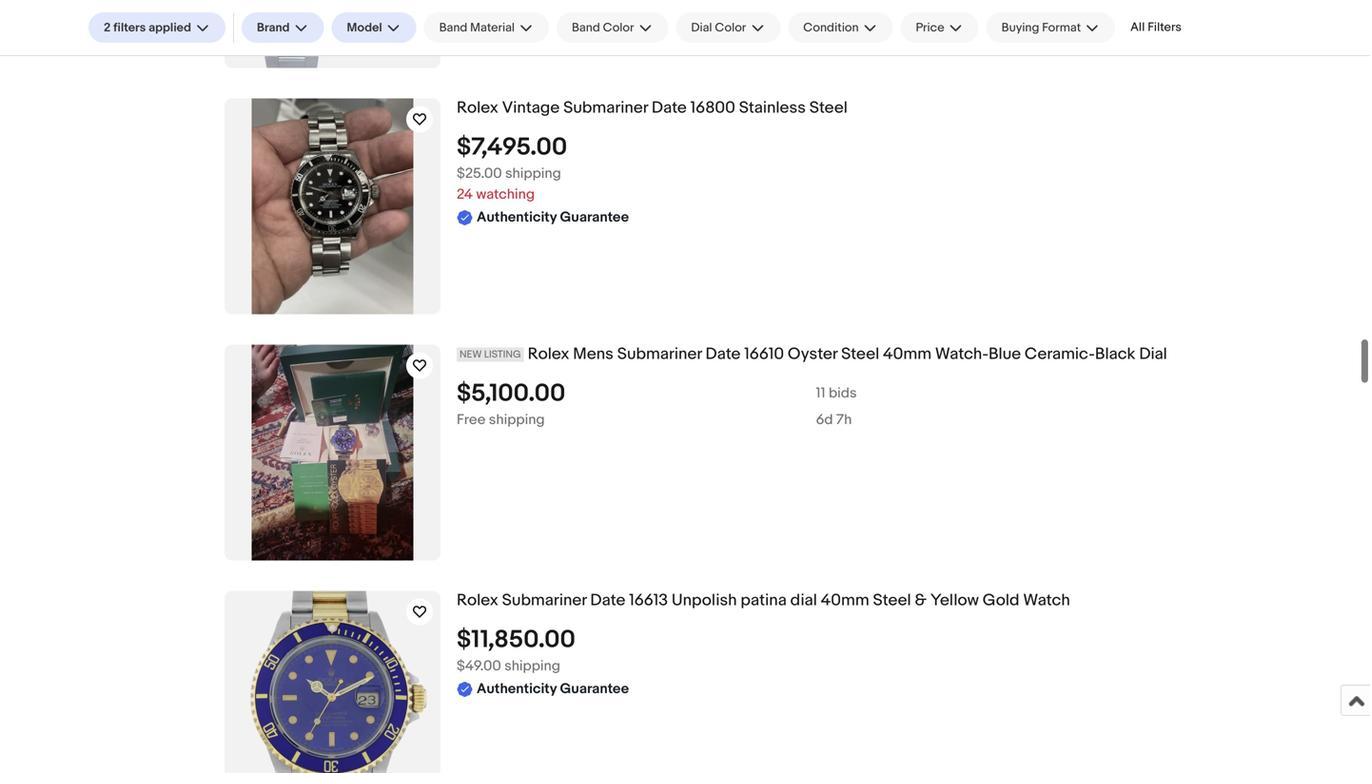 Task type: vqa. For each thing, say whether or not it's contained in the screenshot.
bottommost Authenticity
yes



Task type: locate. For each thing, give the bounding box(es) containing it.
price button
[[901, 12, 979, 43]]

color for band color
[[603, 20, 634, 35]]

date
[[652, 98, 687, 118], [706, 345, 741, 365], [591, 591, 626, 611]]

all filters
[[1131, 20, 1182, 35]]

40mm left watch-
[[883, 345, 932, 365]]

rolex left the mens
[[528, 345, 570, 365]]

1 horizontal spatial color
[[715, 20, 746, 35]]

buying
[[1002, 20, 1040, 35]]

shipping down $7,495.00 at the top
[[505, 165, 561, 182]]

filters
[[113, 20, 146, 35]]

2 color from the left
[[715, 20, 746, 35]]

dial inside dropdown button
[[691, 20, 712, 35]]

rolex submariner date 16613 unpolish patina dial 40mm steel & yellow gold watch
[[457, 591, 1071, 611]]

buying format
[[1002, 20, 1081, 35]]

color for dial color
[[715, 20, 746, 35]]

authenticity guarantee down watching on the left of the page
[[477, 209, 629, 226]]

patina
[[741, 591, 787, 611]]

color up 16800
[[715, 20, 746, 35]]

1 vertical spatial authenticity
[[477, 681, 557, 698]]

shipping inside $7,495.00 $25.00 shipping 24 watching
[[505, 165, 561, 182]]

1 band from the left
[[439, 20, 468, 35]]

2 vertical spatial shipping
[[505, 658, 561, 675]]

1 vertical spatial shipping
[[489, 412, 545, 429]]

model
[[347, 20, 382, 35]]

0 vertical spatial rolex
[[457, 98, 499, 118]]

0 vertical spatial guarantee
[[560, 209, 629, 226]]

steel
[[810, 98, 848, 118], [841, 345, 880, 365], [873, 591, 912, 611]]

all filters button
[[1123, 12, 1190, 42]]

1 horizontal spatial 40mm
[[883, 345, 932, 365]]

oyster
[[788, 345, 838, 365]]

2 authenticity guarantee from the top
[[477, 681, 629, 698]]

rolex submariner date 16613 unpolish patina dial 40mm steel & yellow gold watch image
[[225, 592, 441, 774]]

2 vertical spatial steel
[[873, 591, 912, 611]]

free
[[457, 412, 486, 429]]

band material
[[439, 20, 515, 35]]

shipping inside 11 bids free shipping
[[489, 412, 545, 429]]

2 vertical spatial rolex
[[457, 591, 499, 611]]

dial right black
[[1140, 345, 1168, 365]]

band inside "dropdown button"
[[439, 20, 468, 35]]

new
[[460, 349, 482, 361]]

dial up 16800
[[691, 20, 712, 35]]

6d
[[816, 412, 833, 429]]

authenticity guarantee down $11,850.00 $49.00 shipping
[[477, 681, 629, 698]]

1 authenticity guarantee from the top
[[477, 209, 629, 226]]

gold
[[983, 591, 1020, 611]]

rolex mens submariner date 16610 oyster steel 40mm watch-blue ceramic-black dial image
[[252, 345, 414, 561]]

band color
[[572, 20, 634, 35]]

brand
[[257, 20, 290, 35]]

submariner right vintage
[[564, 98, 648, 118]]

submariner up 11 bids free shipping
[[617, 345, 702, 365]]

guarantee
[[560, 209, 629, 226], [560, 681, 629, 698]]

date left 16610
[[706, 345, 741, 365]]

rolex up $7,495.00 at the top
[[457, 98, 499, 118]]

2 filters applied button
[[89, 12, 226, 43]]

authenticity guarantee
[[477, 209, 629, 226], [477, 681, 629, 698]]

0 vertical spatial dial
[[691, 20, 712, 35]]

band
[[439, 20, 468, 35], [572, 20, 600, 35]]

0 horizontal spatial color
[[603, 20, 634, 35]]

band for band color
[[572, 20, 600, 35]]

40mm right dial
[[821, 591, 870, 611]]

1 vertical spatial authenticity guarantee
[[477, 681, 629, 698]]

steel for 40mm
[[873, 591, 912, 611]]

vintage
[[502, 98, 560, 118]]

1 horizontal spatial band
[[572, 20, 600, 35]]

1 horizontal spatial date
[[652, 98, 687, 118]]

0 horizontal spatial dial
[[691, 20, 712, 35]]

date left 16613
[[591, 591, 626, 611]]

shipping down $11,850.00
[[505, 658, 561, 675]]

1 vertical spatial steel
[[841, 345, 880, 365]]

2 guarantee from the top
[[560, 681, 629, 698]]

rolex
[[457, 98, 499, 118], [528, 345, 570, 365], [457, 591, 499, 611]]

1 horizontal spatial dial
[[1140, 345, 1168, 365]]

submariner
[[564, 98, 648, 118], [617, 345, 702, 365], [502, 591, 587, 611]]

color up the rolex vintage submariner date 16800 stainless steel
[[603, 20, 634, 35]]

1 vertical spatial dial
[[1140, 345, 1168, 365]]

submariner up $11,850.00
[[502, 591, 587, 611]]

shipping down $5,100.00
[[489, 412, 545, 429]]

1 vertical spatial guarantee
[[560, 681, 629, 698]]

blue
[[989, 345, 1021, 365]]

steel up bids
[[841, 345, 880, 365]]

steel for oyster
[[841, 345, 880, 365]]

0 vertical spatial submariner
[[564, 98, 648, 118]]

band left material
[[439, 20, 468, 35]]

0 vertical spatial authenticity
[[477, 209, 557, 226]]

1 vertical spatial 40mm
[[821, 591, 870, 611]]

40mm
[[883, 345, 932, 365], [821, 591, 870, 611]]

1 color from the left
[[603, 20, 634, 35]]

dial
[[691, 20, 712, 35], [1140, 345, 1168, 365]]

watching
[[476, 186, 535, 203]]

black
[[1095, 345, 1136, 365]]

rolex vintage submariner date 16800 stainless steel
[[457, 98, 848, 118]]

shipping inside $11,850.00 $49.00 shipping
[[505, 658, 561, 675]]

band material button
[[424, 12, 549, 43]]

brand button
[[242, 12, 324, 43]]

rolex for $11,850.00
[[457, 591, 499, 611]]

shipping
[[505, 165, 561, 182], [489, 412, 545, 429], [505, 658, 561, 675]]

authenticity down watching on the left of the page
[[477, 209, 557, 226]]

0 vertical spatial authenticity guarantee
[[477, 209, 629, 226]]

authenticity down $11,850.00 $49.00 shipping
[[477, 681, 557, 698]]

band right material
[[572, 20, 600, 35]]

2 band from the left
[[572, 20, 600, 35]]

date left 16800
[[652, 98, 687, 118]]

0 vertical spatial shipping
[[505, 165, 561, 182]]

7h
[[837, 412, 852, 429]]

steel left &
[[873, 591, 912, 611]]

$5,100.00
[[457, 379, 566, 409]]

0 horizontal spatial band
[[439, 20, 468, 35]]

0 vertical spatial 40mm
[[883, 345, 932, 365]]

2 vertical spatial date
[[591, 591, 626, 611]]

authenticity
[[477, 209, 557, 226], [477, 681, 557, 698]]

new listing rolex mens submariner date 16610 oyster steel 40mm watch-blue ceramic-black dial
[[460, 345, 1168, 365]]

rolex up $11,850.00
[[457, 591, 499, 611]]

color
[[603, 20, 634, 35], [715, 20, 746, 35]]

steel right 'stainless'
[[810, 98, 848, 118]]

band inside dropdown button
[[572, 20, 600, 35]]

0 vertical spatial steel
[[810, 98, 848, 118]]

buying format button
[[987, 12, 1116, 43]]

model button
[[332, 12, 417, 43]]

2 horizontal spatial date
[[706, 345, 741, 365]]



Task type: describe. For each thing, give the bounding box(es) containing it.
rolex submariner date 16613 unpolish patina dial 40mm steel & yellow gold watch link
[[457, 591, 1355, 611]]

dial
[[791, 591, 817, 611]]

rolex vintage submariner date 16800 stainless steel image
[[252, 99, 414, 315]]

price
[[916, 20, 945, 35]]

filters
[[1148, 20, 1182, 35]]

2 vertical spatial submariner
[[502, 591, 587, 611]]

yellow
[[931, 591, 979, 611]]

rolex vintage submariner date 16800 stainless steel link
[[457, 98, 1355, 118]]

1 vertical spatial rolex
[[528, 345, 570, 365]]

$25.00
[[457, 165, 502, 182]]

16800
[[691, 98, 736, 118]]

$11,850.00
[[457, 626, 576, 655]]

watch
[[1024, 591, 1071, 611]]

condition
[[804, 20, 859, 35]]

$7,495.00 $25.00 shipping 24 watching
[[457, 133, 568, 203]]

6d 7h
[[816, 412, 852, 429]]

1 vertical spatial submariner
[[617, 345, 702, 365]]

ceramic-
[[1025, 345, 1095, 365]]

listing
[[484, 349, 521, 361]]

band color button
[[557, 12, 669, 43]]

applied
[[149, 20, 191, 35]]

0 horizontal spatial date
[[591, 591, 626, 611]]

mens
[[573, 345, 614, 365]]

0 vertical spatial date
[[652, 98, 687, 118]]

16613
[[629, 591, 668, 611]]

1 vertical spatial date
[[706, 345, 741, 365]]

2 filters applied
[[104, 20, 191, 35]]

condition button
[[788, 12, 893, 43]]

1 guarantee from the top
[[560, 209, 629, 226]]

24
[[457, 186, 473, 203]]

$11,850.00 $49.00 shipping
[[457, 626, 576, 675]]

watch-
[[936, 345, 989, 365]]

all
[[1131, 20, 1145, 35]]

16610
[[745, 345, 784, 365]]

&
[[915, 591, 927, 611]]

shipping for $7,495.00
[[505, 165, 561, 182]]

2 authenticity from the top
[[477, 681, 557, 698]]

$7,495.00
[[457, 133, 568, 162]]

2018 mint rolex submariner no-date 114060 steel black ceramic 40mm watch box image
[[225, 0, 441, 68]]

0 horizontal spatial 40mm
[[821, 591, 870, 611]]

material
[[470, 20, 515, 35]]

11 bids free shipping
[[457, 385, 857, 429]]

band for band material
[[439, 20, 468, 35]]

11
[[816, 385, 826, 402]]

dial color
[[691, 20, 746, 35]]

shipping for $11,850.00
[[505, 658, 561, 675]]

dial color button
[[676, 12, 781, 43]]

rolex for $7,495.00
[[457, 98, 499, 118]]

stainless
[[739, 98, 806, 118]]

1 authenticity from the top
[[477, 209, 557, 226]]

format
[[1042, 20, 1081, 35]]

$49.00
[[457, 658, 501, 675]]

2
[[104, 20, 111, 35]]

unpolish
[[672, 591, 737, 611]]

bids
[[829, 385, 857, 402]]



